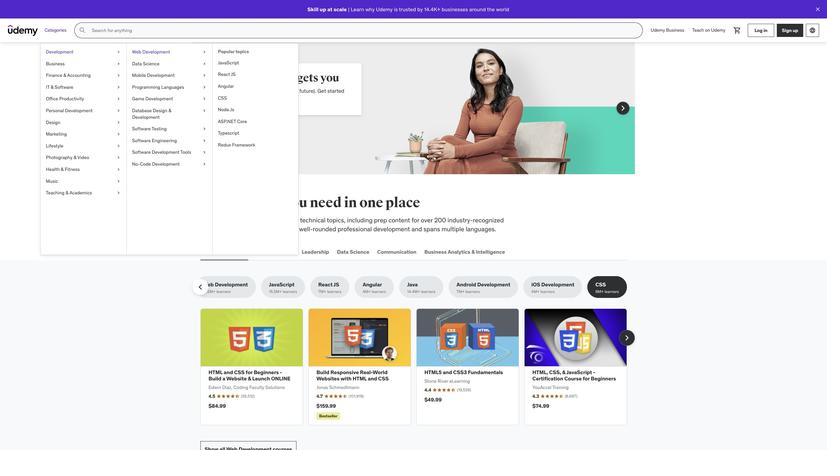 Task type: describe. For each thing, give the bounding box(es) containing it.
xsmall image for software engineering
[[202, 138, 207, 144]]

200
[[435, 216, 446, 224]]

css 9m+ learners
[[596, 282, 619, 294]]

software development tools link
[[127, 147, 212, 159]]

trusted
[[399, 6, 416, 12]]

course
[[565, 376, 582, 382]]

html5
[[425, 369, 442, 376]]

no-code development
[[132, 161, 180, 167]]

1 horizontal spatial udemy
[[651, 27, 665, 33]]

software testing link
[[127, 123, 212, 135]]

& up 'office'
[[51, 84, 54, 90]]

javascript for javascript 15.5m+ learners
[[269, 282, 295, 288]]

xsmall image for office productivity
[[116, 96, 121, 102]]

xsmall image for software testing
[[202, 126, 207, 132]]

xsmall image for game development
[[202, 96, 207, 102]]

business analytics & intelligence
[[425, 249, 505, 255]]

photography
[[46, 155, 72, 161]]

one
[[360, 195, 383, 211]]

development inside database design & development
[[132, 114, 160, 120]]

& inside html and css for beginners - build a website & launch online
[[248, 376, 251, 382]]

7m+ for react js
[[318, 289, 326, 294]]

web inside the web development 12.2m+ learners
[[203, 282, 214, 288]]

0 vertical spatial skills
[[246, 195, 281, 211]]

web development button
[[200, 244, 248, 260]]

learners inside java 14.4m+ learners
[[421, 289, 436, 294]]

xsmall image for personal development
[[116, 108, 121, 114]]

topic filters element
[[192, 277, 627, 298]]

present
[[257, 88, 275, 94]]

xsmall image for business
[[116, 61, 121, 67]]

xsmall image for photography & video
[[116, 155, 121, 161]]

1 horizontal spatial in
[[764, 27, 768, 33]]

ios development 4m+ learners
[[532, 282, 575, 294]]

for inside html and css for beginners - build a website & launch online
[[246, 369, 253, 376]]

catalog
[[251, 225, 271, 233]]

javascript inside html, css, & javascript - certification course for beginners
[[567, 369, 592, 376]]

it & software link
[[41, 82, 127, 93]]

html inside build responsive real-world websites with html and css
[[353, 376, 367, 382]]

need
[[310, 195, 342, 211]]

to
[[293, 216, 299, 224]]

css inside build responsive real-world websites with html and css
[[378, 376, 389, 382]]

game
[[132, 96, 144, 102]]

that
[[274, 71, 295, 85]]

database design & development link
[[127, 105, 212, 123]]

up for skill
[[320, 6, 326, 12]]

prep
[[374, 216, 387, 224]]

science for 'data science' button
[[350, 249, 370, 255]]

& right health on the top of the page
[[61, 166, 64, 172]]

typescript link
[[213, 128, 298, 139]]

up for sign
[[793, 27, 799, 33]]

including
[[347, 216, 373, 224]]

programming languages
[[132, 84, 184, 90]]

certifications,
[[200, 225, 238, 233]]

programming languages link
[[127, 82, 212, 93]]

personal development
[[46, 108, 93, 114]]

languages.
[[466, 225, 496, 233]]

us.
[[235, 95, 242, 102]]

redux framework link
[[213, 139, 298, 151]]

mobile development link
[[127, 70, 212, 82]]

xsmall image for data science
[[202, 61, 207, 67]]

development inside the web development 12.2m+ learners
[[215, 282, 248, 288]]

content
[[389, 216, 410, 224]]

1 vertical spatial next image
[[622, 333, 632, 343]]

office
[[46, 96, 58, 102]]

web for web development link at the left of the page
[[132, 49, 141, 55]]

business for business
[[46, 61, 65, 67]]

place
[[386, 195, 420, 211]]

it certifications button
[[254, 244, 295, 260]]

4m+ inside angular 4m+ learners
[[363, 289, 371, 294]]

development link
[[41, 46, 127, 58]]

office productivity link
[[41, 93, 127, 105]]

accounting
[[67, 72, 91, 78]]

& inside database design & development
[[169, 108, 171, 114]]

technical
[[300, 216, 326, 224]]

xsmall image for development
[[116, 49, 121, 55]]

udemy image
[[8, 25, 38, 36]]

react js
[[218, 71, 236, 77]]

12.2m+
[[203, 289, 216, 294]]

programming
[[132, 84, 160, 90]]

data science for 'data science' button
[[337, 249, 370, 255]]

world
[[496, 6, 509, 12]]

build inside build responsive real-world websites with html and css
[[317, 369, 329, 376]]

it for it certifications
[[255, 249, 259, 255]]

no-code development link
[[127, 159, 212, 170]]

9m+
[[596, 289, 604, 294]]

software inside it & software link
[[55, 84, 73, 90]]

7m+ for android development
[[457, 289, 465, 294]]

angular link
[[213, 81, 298, 92]]

2 horizontal spatial business
[[666, 27, 685, 33]]

asp.net core
[[218, 119, 247, 124]]

businesses
[[442, 6, 468, 12]]

learners inside css 9m+ learners
[[605, 289, 619, 294]]

covering
[[200, 216, 225, 224]]

html inside html and css for beginners - build a website & launch online
[[209, 369, 223, 376]]

& inside button
[[472, 249, 475, 255]]

code
[[140, 161, 151, 167]]

xsmall image for marketing
[[116, 131, 121, 138]]

react for react js 7m+ learners
[[318, 282, 333, 288]]

udemy inside 'link'
[[711, 27, 726, 33]]

no-
[[132, 161, 140, 167]]

is
[[394, 6, 398, 12]]

xsmall image for mobile development
[[202, 72, 207, 79]]

teach on udemy
[[693, 27, 726, 33]]

it certifications
[[255, 249, 294, 255]]

office productivity
[[46, 96, 84, 102]]

gets
[[297, 71, 319, 85]]

software for software development tools
[[132, 149, 151, 155]]

with inside learning that gets you skills for your present (and your future). get started with us.
[[224, 95, 234, 102]]

web development for web development link at the left of the page
[[132, 49, 170, 55]]

personal
[[46, 108, 64, 114]]

lifestyle
[[46, 143, 63, 149]]

software testing
[[132, 126, 167, 132]]

well-
[[299, 225, 313, 233]]

supports
[[273, 225, 298, 233]]

website
[[226, 376, 247, 382]]

development down the software development tools link
[[152, 161, 180, 167]]

html and css for beginners - build a website & launch online link
[[209, 369, 291, 382]]

intelligence
[[476, 249, 505, 255]]

rounded
[[313, 225, 336, 233]]

node.js
[[218, 107, 234, 113]]

web development link
[[127, 46, 212, 58]]

learning that gets you skills for your present (and your future). get started with us.
[[224, 71, 344, 102]]

carousel element containing learning that gets you
[[192, 42, 635, 174]]

fitness
[[65, 166, 80, 172]]

1 your from the left
[[246, 88, 256, 94]]

0 vertical spatial next image
[[618, 103, 628, 114]]

html5 and css3 fundamentals link
[[425, 369, 503, 376]]

xsmall image for software development tools
[[202, 149, 207, 156]]

popular topics
[[218, 49, 249, 55]]

submit search image
[[79, 26, 87, 34]]

learners inside the web development 12.2m+ learners
[[216, 289, 231, 294]]

leadership
[[302, 249, 329, 255]]

and inside html and css for beginners - build a website & launch online
[[224, 369, 233, 376]]

1 vertical spatial the
[[222, 195, 243, 211]]

14.4k+
[[424, 6, 441, 12]]

css,
[[549, 369, 561, 376]]

learners inside android development 7m+ learners
[[466, 289, 480, 294]]

all
[[200, 195, 220, 211]]

data science button
[[336, 244, 371, 260]]

finance & accounting
[[46, 72, 91, 78]]

over
[[421, 216, 433, 224]]

business for business analytics & intelligence
[[425, 249, 447, 255]]

it for it & software
[[46, 84, 50, 90]]

previous image for topic filters element
[[195, 282, 206, 293]]



Task type: vqa. For each thing, say whether or not it's contained in the screenshot.
spans at the right of page
yes



Task type: locate. For each thing, give the bounding box(es) containing it.
0 vertical spatial data science
[[132, 61, 160, 67]]

1 vertical spatial business
[[46, 61, 65, 67]]

1 horizontal spatial beginners
[[591, 376, 616, 382]]

3 learners from the left
[[327, 289, 342, 294]]

skills up "supports"
[[278, 216, 292, 224]]

learning
[[224, 71, 272, 85]]

0 horizontal spatial js
[[231, 71, 236, 77]]

for inside learning that gets you skills for your present (and your future). get started with us.
[[238, 88, 244, 94]]

with inside build responsive real-world websites with html and css
[[341, 376, 352, 382]]

0 vertical spatial data
[[132, 61, 142, 67]]

0 horizontal spatial data science
[[132, 61, 160, 67]]

data science up the mobile
[[132, 61, 160, 67]]

skills
[[224, 88, 237, 94]]

teaching & academics link
[[41, 187, 127, 199]]

- inside html and css for beginners - build a website & launch online
[[280, 369, 282, 376]]

html,
[[533, 369, 548, 376]]

and inside covering critical workplace skills to technical topics, including prep content for over 200 industry-recognized certifications, our catalog supports well-rounded professional development and spans multiple languages.
[[412, 225, 422, 233]]

javascript down popular
[[218, 60, 239, 66]]

and
[[412, 225, 422, 233], [224, 369, 233, 376], [443, 369, 452, 376], [368, 376, 377, 382]]

0 horizontal spatial science
[[143, 61, 160, 67]]

& right teaching
[[66, 190, 68, 196]]

6 learners from the left
[[466, 289, 480, 294]]

xsmall image for lifestyle
[[116, 143, 121, 149]]

marketing
[[46, 131, 67, 137]]

learners inside react js 7m+ learners
[[327, 289, 342, 294]]

Search for anything text field
[[91, 25, 635, 36]]

2 your from the left
[[288, 88, 298, 94]]

xsmall image inside mobile development 'link'
[[202, 72, 207, 79]]

angular inside angular 4m+ learners
[[363, 282, 382, 288]]

science
[[143, 61, 160, 67], [350, 249, 370, 255]]

development down engineering
[[152, 149, 179, 155]]

skills up workplace
[[246, 195, 281, 211]]

xsmall image inside lifestyle link
[[116, 143, 121, 149]]

you for gets
[[320, 71, 339, 85]]

js inside react js 7m+ learners
[[334, 282, 339, 288]]

xsmall image inside database design & development link
[[202, 108, 207, 114]]

with down skills
[[224, 95, 234, 102]]

mobile
[[132, 72, 146, 78]]

css link
[[213, 92, 298, 104]]

1 vertical spatial with
[[341, 376, 352, 382]]

up left at
[[320, 6, 326, 12]]

0 horizontal spatial up
[[320, 6, 326, 12]]

react js 7m+ learners
[[318, 282, 342, 294]]

recognized
[[473, 216, 504, 224]]

software inside 'software testing' link
[[132, 126, 151, 132]]

0 horizontal spatial -
[[280, 369, 282, 376]]

development inside android development 7m+ learners
[[478, 282, 510, 288]]

beginners inside html and css for beginners - build a website & launch online
[[254, 369, 279, 376]]

real-
[[360, 369, 373, 376]]

science up "mobile development"
[[143, 61, 160, 67]]

- inside html, css, & javascript - certification course for beginners
[[593, 369, 596, 376]]

xsmall image inside it & software link
[[116, 84, 121, 91]]

0 horizontal spatial angular
[[218, 83, 234, 89]]

14.4m+
[[407, 289, 420, 294]]

html left website
[[209, 369, 223, 376]]

javascript 15.5m+ learners
[[269, 282, 297, 294]]

websites
[[317, 376, 340, 382]]

up right sign
[[793, 27, 799, 33]]

choose a language image
[[810, 27, 816, 34]]

0 horizontal spatial it
[[46, 84, 50, 90]]

build left a
[[209, 376, 221, 382]]

development up programming languages
[[147, 72, 175, 78]]

1 horizontal spatial business
[[425, 249, 447, 255]]

angular inside angular link
[[218, 83, 234, 89]]

you inside learning that gets you skills for your present (and your future). get started with us.
[[320, 71, 339, 85]]

business inside button
[[425, 249, 447, 255]]

xsmall image for database design & development
[[202, 108, 207, 114]]

react inside react js 7m+ learners
[[318, 282, 333, 288]]

close image
[[815, 6, 822, 13]]

0 horizontal spatial javascript
[[218, 60, 239, 66]]

1 vertical spatial javascript
[[269, 282, 295, 288]]

xsmall image for teaching & academics
[[116, 190, 121, 196]]

xsmall image for health & fitness
[[116, 166, 121, 173]]

engineering
[[152, 138, 177, 144]]

0 vertical spatial web
[[132, 49, 141, 55]]

software inside software engineering link
[[132, 138, 151, 144]]

1 horizontal spatial 4m+
[[532, 289, 540, 294]]

software up software engineering
[[132, 126, 151, 132]]

beginners inside html, css, & javascript - certification course for beginners
[[591, 376, 616, 382]]

skill
[[308, 6, 319, 12]]

xsmall image for music
[[116, 178, 121, 185]]

you for skills
[[284, 195, 308, 211]]

0 horizontal spatial the
[[222, 195, 243, 211]]

responsive
[[331, 369, 359, 376]]

7m+ inside react js 7m+ learners
[[318, 289, 326, 294]]

angular for angular 4m+ learners
[[363, 282, 382, 288]]

xsmall image inside music link
[[116, 178, 121, 185]]

react for react js
[[218, 71, 230, 77]]

html, css, & javascript - certification course for beginners link
[[533, 369, 616, 382]]

html5 and css3 fundamentals
[[425, 369, 503, 376]]

data science inside button
[[337, 249, 370, 255]]

0 horizontal spatial react
[[218, 71, 230, 77]]

topics
[[236, 49, 249, 55]]

shopping cart with 0 items image
[[734, 26, 742, 34]]

1 horizontal spatial with
[[341, 376, 352, 382]]

react inside web development element
[[218, 71, 230, 77]]

development down office productivity link
[[65, 108, 93, 114]]

1 horizontal spatial your
[[288, 88, 298, 94]]

1 vertical spatial data science
[[337, 249, 370, 255]]

business up finance
[[46, 61, 65, 67]]

|
[[348, 6, 350, 12]]

2 - from the left
[[593, 369, 596, 376]]

learners inside ios development 4m+ learners
[[541, 289, 555, 294]]

productivity
[[59, 96, 84, 102]]

udemy business link
[[647, 22, 689, 38]]

xsmall image inside no-code development link
[[202, 161, 207, 168]]

css3
[[453, 369, 467, 376]]

development right ios
[[542, 282, 575, 288]]

xsmall image inside software engineering link
[[202, 138, 207, 144]]

previous image inside carousel element
[[199, 103, 210, 114]]

web down certifications,
[[202, 249, 213, 255]]

css up 9m+
[[596, 282, 606, 288]]

you up to
[[284, 195, 308, 211]]

css
[[218, 95, 227, 101], [596, 282, 606, 288], [234, 369, 245, 376], [378, 376, 389, 382]]

8 learners from the left
[[605, 289, 619, 294]]

the up critical
[[222, 195, 243, 211]]

0 horizontal spatial data
[[132, 61, 142, 67]]

web development up data science link
[[132, 49, 170, 55]]

carousel element containing html and css for beginners - build a website & launch online
[[200, 309, 635, 426]]

development inside ios development 4m+ learners
[[542, 282, 575, 288]]

1 vertical spatial data
[[337, 249, 349, 255]]

1 vertical spatial web development
[[202, 249, 247, 255]]

0 vertical spatial with
[[224, 95, 234, 102]]

business left teach
[[666, 27, 685, 33]]

learners inside angular 4m+ learners
[[372, 289, 386, 294]]

0 horizontal spatial html
[[209, 369, 223, 376]]

0 horizontal spatial with
[[224, 95, 234, 102]]

for inside html, css, & javascript - certification course for beginners
[[583, 376, 590, 382]]

0 horizontal spatial in
[[344, 195, 357, 211]]

& right css,
[[562, 369, 566, 376]]

xsmall image for design
[[116, 119, 121, 126]]

data science
[[132, 61, 160, 67], [337, 249, 370, 255]]

you up started
[[320, 71, 339, 85]]

0 horizontal spatial web development
[[132, 49, 170, 55]]

1 horizontal spatial design
[[153, 108, 167, 114]]

xsmall image inside design link
[[116, 119, 121, 126]]

software for software engineering
[[132, 138, 151, 144]]

1 horizontal spatial data
[[337, 249, 349, 255]]

&
[[63, 72, 66, 78], [51, 84, 54, 90], [169, 108, 171, 114], [74, 155, 76, 161], [61, 166, 64, 172], [66, 190, 68, 196], [472, 249, 475, 255], [562, 369, 566, 376], [248, 376, 251, 382]]

0 horizontal spatial you
[[284, 195, 308, 211]]

for right course
[[583, 376, 590, 382]]

science for data science link
[[143, 61, 160, 67]]

css inside css 9m+ learners
[[596, 282, 606, 288]]

web development down certifications,
[[202, 249, 247, 255]]

2 vertical spatial web
[[203, 282, 214, 288]]

css right a
[[234, 369, 245, 376]]

ios
[[532, 282, 541, 288]]

& down game development link
[[169, 108, 171, 114]]

1 horizontal spatial html
[[353, 376, 367, 382]]

build responsive real-world websites with html and css
[[317, 369, 389, 382]]

xsmall image inside programming languages link
[[202, 84, 207, 91]]

previous image
[[199, 103, 210, 114], [195, 282, 206, 293]]

0 horizontal spatial business
[[46, 61, 65, 67]]

0 vertical spatial react
[[218, 71, 230, 77]]

0 vertical spatial js
[[231, 71, 236, 77]]

0 vertical spatial web development
[[132, 49, 170, 55]]

1 horizontal spatial -
[[593, 369, 596, 376]]

development down programming languages
[[146, 96, 173, 102]]

java
[[407, 282, 418, 288]]

sign up link
[[777, 24, 804, 37]]

log
[[755, 27, 763, 33]]

1 horizontal spatial js
[[334, 282, 339, 288]]

web for web development button
[[202, 249, 213, 255]]

teach
[[693, 27, 704, 33]]

0 vertical spatial business
[[666, 27, 685, 33]]

xsmall image for finance & accounting
[[116, 72, 121, 79]]

health & fitness
[[46, 166, 80, 172]]

7 learners from the left
[[541, 289, 555, 294]]

software up the office productivity
[[55, 84, 73, 90]]

2 vertical spatial business
[[425, 249, 447, 255]]

1 vertical spatial science
[[350, 249, 370, 255]]

0 horizontal spatial design
[[46, 119, 60, 125]]

music link
[[41, 176, 127, 187]]

previous image inside topic filters element
[[195, 282, 206, 293]]

design down personal
[[46, 119, 60, 125]]

health
[[46, 166, 60, 172]]

1 vertical spatial js
[[334, 282, 339, 288]]

data for 'data science' button
[[337, 249, 349, 255]]

1 vertical spatial design
[[46, 119, 60, 125]]

js inside web development element
[[231, 71, 236, 77]]

1 vertical spatial carousel element
[[200, 309, 635, 426]]

html left world
[[353, 376, 367, 382]]

marketing link
[[41, 129, 127, 140]]

2 7m+ from the left
[[457, 289, 465, 294]]

1 horizontal spatial it
[[255, 249, 259, 255]]

& inside html, css, & javascript - certification course for beginners
[[562, 369, 566, 376]]

at
[[328, 6, 333, 12]]

javascript inside web development element
[[218, 60, 239, 66]]

1 vertical spatial previous image
[[195, 282, 206, 293]]

development down categories dropdown button
[[46, 49, 74, 55]]

for right a
[[246, 369, 253, 376]]

database
[[132, 108, 152, 114]]

0 vertical spatial in
[[764, 27, 768, 33]]

xsmall image inside personal development link
[[116, 108, 121, 114]]

udemy business
[[651, 27, 685, 33]]

in right log
[[764, 27, 768, 33]]

xsmall image inside the teaching & academics link
[[116, 190, 121, 196]]

health & fitness link
[[41, 164, 127, 176]]

0 vertical spatial you
[[320, 71, 339, 85]]

0 vertical spatial carousel element
[[192, 42, 635, 174]]

javascript up 15.5m+
[[269, 282, 295, 288]]

data science link
[[127, 58, 212, 70]]

up
[[320, 6, 326, 12], [793, 27, 799, 33]]

development right 'android'
[[478, 282, 510, 288]]

business down spans
[[425, 249, 447, 255]]

web development 12.2m+ learners
[[203, 282, 248, 294]]

learn
[[351, 6, 364, 12]]

build left responsive
[[317, 369, 329, 376]]

xsmall image inside "development" link
[[116, 49, 121, 55]]

game development link
[[127, 93, 212, 105]]

for inside covering critical workplace skills to technical topics, including prep content for over 200 industry-recognized certifications, our catalog supports well-rounded professional development and spans multiple languages.
[[412, 216, 420, 224]]

web development for web development button
[[202, 249, 247, 255]]

xsmall image
[[116, 49, 121, 55], [202, 49, 207, 55], [202, 61, 207, 67], [116, 72, 121, 79], [116, 84, 121, 91], [202, 84, 207, 91], [116, 96, 121, 102], [202, 96, 207, 102], [116, 108, 121, 114], [202, 138, 207, 144], [202, 149, 207, 156], [116, 155, 121, 161], [116, 178, 121, 185]]

0 horizontal spatial build
[[209, 376, 221, 382]]

1 horizontal spatial science
[[350, 249, 370, 255]]

react
[[218, 71, 230, 77], [318, 282, 333, 288]]

1 horizontal spatial up
[[793, 27, 799, 33]]

1 horizontal spatial 7m+
[[457, 289, 465, 294]]

software engineering
[[132, 138, 177, 144]]

xsmall image inside "photography & video" link
[[116, 155, 121, 161]]

javascript right css,
[[567, 369, 592, 376]]

1 horizontal spatial the
[[487, 6, 495, 12]]

2 horizontal spatial javascript
[[567, 369, 592, 376]]

0 horizontal spatial 7m+
[[318, 289, 326, 294]]

1 7m+ from the left
[[318, 289, 326, 294]]

data science down professional
[[337, 249, 370, 255]]

carousel element
[[192, 42, 635, 174], [200, 309, 635, 426]]

software for software testing
[[132, 126, 151, 132]]

asp.net core link
[[213, 116, 298, 128]]

web development element
[[212, 44, 298, 255]]

css inside html and css for beginners - build a website & launch online
[[234, 369, 245, 376]]

data up the mobile
[[132, 61, 142, 67]]

xsmall image inside the business link
[[116, 61, 121, 67]]

7m+
[[318, 289, 326, 294], [457, 289, 465, 294]]

it
[[46, 84, 50, 90], [255, 249, 259, 255]]

xsmall image for web development
[[202, 49, 207, 55]]

data down professional
[[337, 249, 349, 255]]

tools
[[180, 149, 191, 155]]

0 vertical spatial design
[[153, 108, 167, 114]]

xsmall image inside game development link
[[202, 96, 207, 102]]

data for data science link
[[132, 61, 142, 67]]

2 vertical spatial javascript
[[567, 369, 592, 376]]

beginners right website
[[254, 369, 279, 376]]

1 horizontal spatial data science
[[337, 249, 370, 255]]

learners inside javascript 15.5m+ learners
[[283, 289, 297, 294]]

-
[[280, 369, 282, 376], [593, 369, 596, 376]]

xsmall image inside data science link
[[202, 61, 207, 67]]

1 horizontal spatial javascript
[[269, 282, 295, 288]]

software down the software testing
[[132, 138, 151, 144]]

the left world
[[487, 6, 495, 12]]

build inside html and css for beginners - build a website & launch online
[[209, 376, 221, 382]]

1 vertical spatial it
[[255, 249, 259, 255]]

web up 12.2m+
[[203, 282, 214, 288]]

skills inside covering critical workplace skills to technical topics, including prep content for over 200 industry-recognized certifications, our catalog supports well-rounded professional development and spans multiple languages.
[[278, 216, 292, 224]]

css down skills
[[218, 95, 227, 101]]

teaching
[[46, 190, 64, 196]]

why
[[366, 6, 375, 12]]

1 horizontal spatial build
[[317, 369, 329, 376]]

xsmall image inside the software development tools link
[[202, 149, 207, 156]]

2 learners from the left
[[283, 289, 297, 294]]

science down professional
[[350, 249, 370, 255]]

1 vertical spatial in
[[344, 195, 357, 211]]

& right finance
[[63, 72, 66, 78]]

xsmall image for it & software
[[116, 84, 121, 91]]

photography & video
[[46, 155, 89, 161]]

1 vertical spatial web
[[202, 249, 213, 255]]

0 horizontal spatial udemy
[[376, 6, 393, 12]]

launch
[[252, 376, 270, 382]]

web up the mobile
[[132, 49, 141, 55]]

1 horizontal spatial angular
[[363, 282, 382, 288]]

javascript for javascript
[[218, 60, 239, 66]]

xsmall image inside health & fitness link
[[116, 166, 121, 173]]

web inside web development button
[[202, 249, 213, 255]]

next image
[[618, 103, 628, 114], [622, 333, 632, 343]]

beginners right course
[[591, 376, 616, 382]]

software engineering link
[[127, 135, 212, 147]]

xsmall image
[[116, 61, 121, 67], [202, 72, 207, 79], [202, 108, 207, 114], [116, 119, 121, 126], [202, 126, 207, 132], [116, 131, 121, 138], [116, 143, 121, 149], [202, 161, 207, 168], [116, 166, 121, 173], [116, 190, 121, 196]]

development inside 'link'
[[147, 72, 175, 78]]

xsmall image inside marketing link
[[116, 131, 121, 138]]

4 learners from the left
[[372, 289, 386, 294]]

it inside button
[[255, 249, 259, 255]]

& left launch
[[248, 376, 251, 382]]

development down certifications,
[[214, 249, 247, 255]]

finance
[[46, 72, 62, 78]]

html and css for beginners - build a website & launch online
[[209, 369, 291, 382]]

science inside button
[[350, 249, 370, 255]]

professional
[[338, 225, 372, 233]]

xsmall image for programming languages
[[202, 84, 207, 91]]

1 vertical spatial skills
[[278, 216, 292, 224]]

communication
[[377, 249, 417, 255]]

on
[[705, 27, 710, 33]]

xsmall image inside 'finance & accounting' link
[[116, 72, 121, 79]]

0 vertical spatial the
[[487, 6, 495, 12]]

1 vertical spatial angular
[[363, 282, 382, 288]]

css right real-
[[378, 376, 389, 382]]

css inside web development element
[[218, 95, 227, 101]]

0 vertical spatial up
[[320, 6, 326, 12]]

in up including
[[344, 195, 357, 211]]

development down database
[[132, 114, 160, 120]]

xsmall image inside web development link
[[202, 49, 207, 55]]

1 horizontal spatial react
[[318, 282, 333, 288]]

data inside button
[[337, 249, 349, 255]]

0 vertical spatial angular
[[218, 83, 234, 89]]

xsmall image for no-code development
[[202, 161, 207, 168]]

world
[[373, 369, 388, 376]]

7m+ inside android development 7m+ learners
[[457, 289, 465, 294]]

- right course
[[593, 369, 596, 376]]

4m+ inside ios development 4m+ learners
[[532, 289, 540, 294]]

asp.net
[[218, 119, 236, 124]]

web inside web development link
[[132, 49, 141, 55]]

1 - from the left
[[280, 369, 282, 376]]

it up 'office'
[[46, 84, 50, 90]]

angular for angular
[[218, 83, 234, 89]]

1 learners from the left
[[216, 289, 231, 294]]

2 4m+ from the left
[[532, 289, 540, 294]]

data science for data science link
[[132, 61, 160, 67]]

javascript inside javascript 15.5m+ learners
[[269, 282, 295, 288]]

a
[[223, 376, 225, 382]]

in
[[764, 27, 768, 33], [344, 195, 357, 211]]

your right the (and
[[288, 88, 298, 94]]

previous image for carousel element containing learning that gets you
[[199, 103, 210, 114]]

get
[[318, 88, 326, 94]]

0 vertical spatial science
[[143, 61, 160, 67]]

1 vertical spatial you
[[284, 195, 308, 211]]

1 vertical spatial react
[[318, 282, 333, 288]]

5 learners from the left
[[421, 289, 436, 294]]

with right websites
[[341, 376, 352, 382]]

0 horizontal spatial your
[[246, 88, 256, 94]]

design link
[[41, 117, 127, 129]]

software up code
[[132, 149, 151, 155]]

you
[[320, 71, 339, 85], [284, 195, 308, 211]]

development inside button
[[214, 249, 247, 255]]

0 horizontal spatial beginners
[[254, 369, 279, 376]]

(and
[[277, 88, 287, 94]]

js for react js 7m+ learners
[[334, 282, 339, 288]]

1 4m+ from the left
[[363, 289, 371, 294]]

2 horizontal spatial udemy
[[711, 27, 726, 33]]

video
[[77, 155, 89, 161]]

your
[[246, 88, 256, 94], [288, 88, 298, 94]]

development up 12.2m+
[[215, 282, 248, 288]]

& left video
[[74, 155, 76, 161]]

it left certifications
[[255, 249, 259, 255]]

1 horizontal spatial you
[[320, 71, 339, 85]]

1 horizontal spatial web development
[[202, 249, 247, 255]]

0 vertical spatial javascript
[[218, 60, 239, 66]]

xsmall image inside 'software testing' link
[[202, 126, 207, 132]]

js for react js
[[231, 71, 236, 77]]

critical
[[227, 216, 246, 224]]

for left over
[[412, 216, 420, 224]]

development up data science link
[[143, 49, 170, 55]]

for up us.
[[238, 88, 244, 94]]

0 horizontal spatial 4m+
[[363, 289, 371, 294]]

web development inside button
[[202, 249, 247, 255]]

0 vertical spatial it
[[46, 84, 50, 90]]

& right analytics
[[472, 249, 475, 255]]

angular
[[218, 83, 234, 89], [363, 282, 382, 288]]

design down game development
[[153, 108, 167, 114]]

0 vertical spatial previous image
[[199, 103, 210, 114]]

teaching & academics
[[46, 190, 92, 196]]

1 vertical spatial up
[[793, 27, 799, 33]]

design inside database design & development
[[153, 108, 167, 114]]

- right launch
[[280, 369, 282, 376]]

and inside build responsive real-world websites with html and css
[[368, 376, 377, 382]]

communication button
[[376, 244, 418, 260]]

xsmall image inside office productivity link
[[116, 96, 121, 102]]

framework
[[232, 142, 255, 148]]

your down learning
[[246, 88, 256, 94]]



